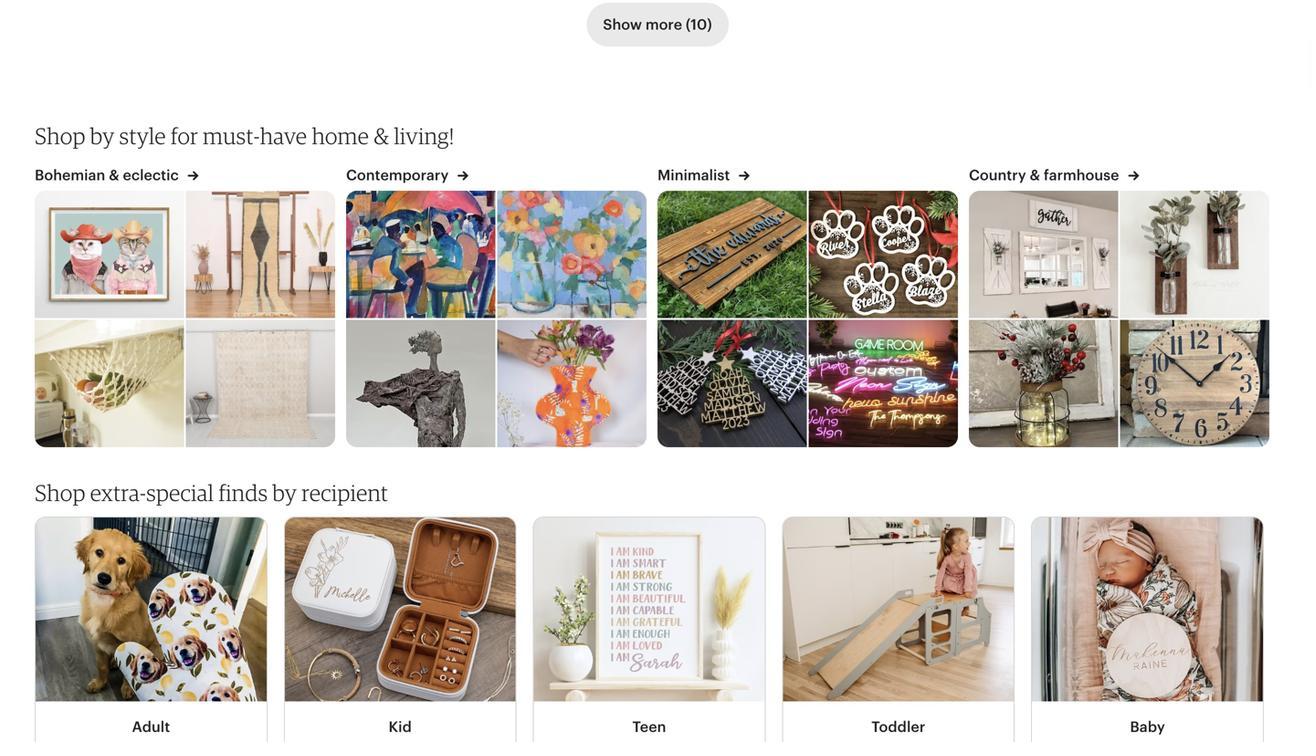 Task type: locate. For each thing, give the bounding box(es) containing it.
shop for shop extra-special finds by recipient
[[35, 480, 86, 507]]

farmhouse
[[1044, 167, 1119, 183]]

& right home
[[374, 122, 389, 149]]

& left eclectic
[[109, 167, 119, 183]]

kid
[[389, 719, 412, 736]]

2 shop from the top
[[35, 480, 86, 507]]

1 vertical spatial shop
[[35, 480, 86, 507]]

0 vertical spatial shop
[[35, 122, 86, 149]]

bohemian
[[35, 167, 105, 183]]

by up 'bohemian & eclectic'
[[90, 122, 115, 149]]

by
[[90, 122, 115, 149], [273, 480, 297, 507]]

& for country & farmhouse
[[1030, 167, 1041, 183]]

minimalist link
[[658, 165, 750, 191]]

vintage style farmhouse christmas vase, christmas decor, rustic christmas vase, christmas floral arrangement, hostess gift image
[[968, 320, 1119, 448]]

adult
[[132, 719, 170, 736]]

oushak rug, vintage rug, 7x10 antique rug, anatolian rug, 7x10 turkish rug, bohemian rug, living room rug, rugs, turkey rug,natural rug,1277 image
[[186, 320, 336, 448]]

(10)
[[686, 16, 712, 33]]

shop extra-special finds by recipient
[[35, 480, 388, 507]]

custom neon sign | neon sign | wedding signs | name neon sign | led neon light sign | wedding bridesmaid gifts | wall decor | home decor image
[[809, 320, 959, 448]]

&
[[374, 122, 389, 149], [109, 167, 119, 183], [1030, 167, 1041, 183]]

finds
[[219, 480, 268, 507]]

country & farmhouse link
[[969, 165, 1139, 191]]

flowers still life original painting art print contemporary impressionist  impressionism folk art farmhouse modern floral garden home decor image
[[497, 191, 648, 318]]

2 horizontal spatial &
[[1030, 167, 1041, 183]]

special
[[146, 480, 214, 507]]

0 horizontal spatial &
[[109, 167, 119, 183]]

bohemian & eclectic
[[35, 167, 182, 183]]

by right finds
[[273, 480, 297, 507]]

show
[[603, 16, 642, 33]]

shop
[[35, 122, 86, 149], [35, 480, 86, 507]]

0 horizontal spatial by
[[90, 122, 115, 149]]

home
[[312, 122, 369, 149]]

& for bohemian & eclectic
[[109, 167, 119, 183]]

shop left the extra-
[[35, 480, 86, 507]]

shop up the bohemian
[[35, 122, 86, 149]]

1 horizontal spatial by
[[273, 480, 297, 507]]

living!
[[394, 122, 454, 149]]

& right country
[[1030, 167, 1041, 183]]

cowboy cats art print - colorful wall art - maximalist decor -  funky western eclectic room decor image
[[34, 191, 184, 318]]

1 shop from the top
[[35, 122, 86, 149]]

country & farmhouse
[[969, 167, 1123, 183]]

extra-
[[90, 480, 146, 507]]

18 inch clock, wooden clock,farmhouse decor, large wall clock, rustic wall clock, clock with minute marks, fireplace mantle decor image
[[1120, 320, 1271, 448]]

show more (10)
[[603, 16, 712, 33]]

modern textile vase in the "orange wild flowers" print, contemporary home decor, alternative fabric vase image
[[497, 320, 648, 448]]



Task type: vqa. For each thing, say whether or not it's contained in the screenshot.
the Shop by style for must-have home & living! at the top left of page
yes



Task type: describe. For each thing, give the bounding box(es) containing it.
must-
[[203, 122, 260, 149]]

downtown dining watercolor print, african american art, contemporary art, urban art, watercolor art, home decor art, wall art, black art image
[[345, 191, 496, 318]]

teen
[[633, 719, 666, 736]]

bohemian & eclectic link
[[35, 165, 199, 191]]

shop by style for must-have home & living!
[[35, 122, 454, 149]]

recipient
[[302, 480, 388, 507]]

moroccan rug runner - authentic boujaad runner rug - soft wool rug - vintage area rug - bohemian carpet 2x10 ft image
[[186, 191, 336, 318]]

personalized dog paw ornament | custom pet christmas ornament | animal 2023 ornament image
[[809, 191, 959, 318]]

for
[[171, 122, 198, 149]]

grey-red, puristic sculpture in the wind made of paper mache, contemporary art, unique, original, scandinavian living, original image
[[345, 320, 496, 448]]

toddler
[[872, 719, 926, 736]]

eclectic
[[123, 167, 179, 183]]

contemporary link
[[346, 165, 469, 191]]

country
[[969, 167, 1027, 183]]

baby
[[1130, 719, 1166, 736]]

have
[[260, 122, 307, 149]]

0 vertical spatial by
[[90, 122, 115, 149]]

style
[[119, 122, 166, 149]]

show more (10) button
[[587, 3, 729, 46]]

1 horizontal spatial &
[[374, 122, 389, 149]]

shop for shop by style for must-have home & living!
[[35, 122, 86, 149]]

minimalist
[[658, 167, 734, 183]]

contemporary
[[346, 167, 452, 183]]

1 vertical spatial by
[[273, 480, 297, 507]]

46"x 36" farmhouse wall decor window mirror - rustic window mirror - rustic mirror - large window mirror - window pane mirror image
[[968, 191, 1119, 318]]

family christmas ornament - personalized ornament with names - christmas tree ornament image
[[657, 320, 807, 448]]

more
[[646, 16, 682, 33]]

the original macrame fruit and veggie hammock, hanging fruit basket, under cabinet, kitchen counter space saver, kitchen and dining image
[[34, 320, 184, 448]]

rustic wood farmhouse sconces, wood wall sconces, farmhouse wall decor, propagation wall hanging, glass wall vase set of 2 image
[[1120, 191, 1271, 318]]

custom wood sign | personalized family name sign | last name pallet sign | wedding gift | home wall decor | anniversary gift image
[[657, 191, 807, 318]]



